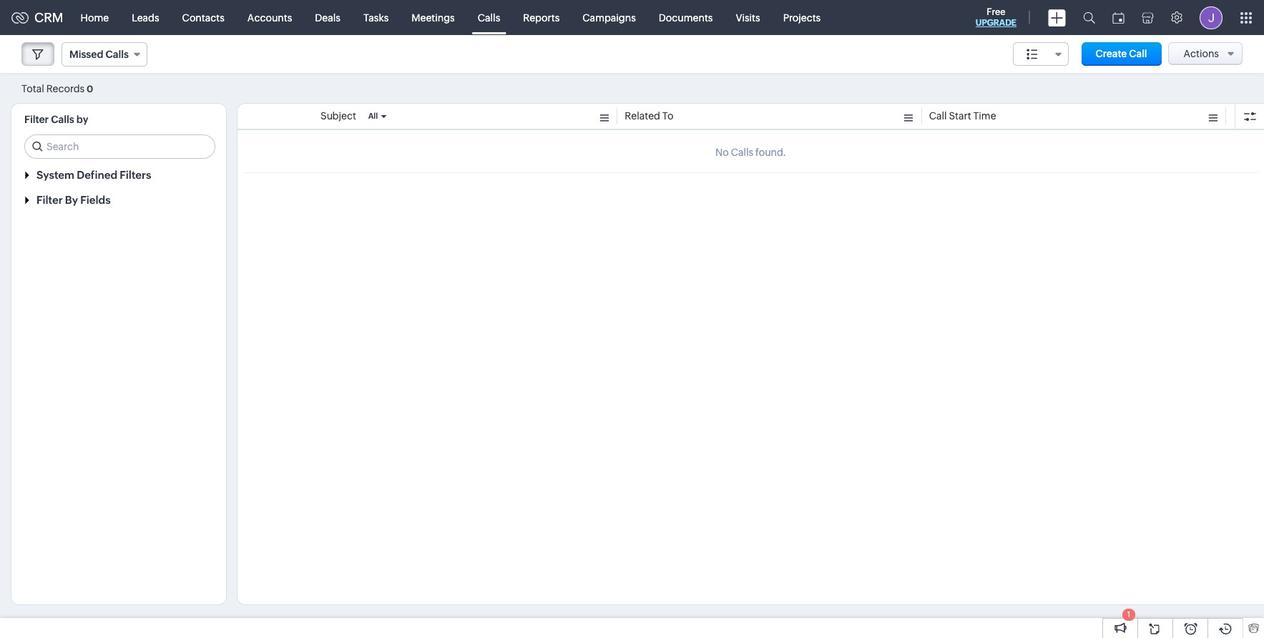 Task type: locate. For each thing, give the bounding box(es) containing it.
0 horizontal spatial calls
[[51, 114, 74, 125]]

Search text field
[[25, 135, 215, 158]]

calendar image
[[1113, 12, 1125, 23]]

calls for filter calls by
[[51, 114, 74, 125]]

0 vertical spatial filter
[[24, 114, 49, 125]]

1 horizontal spatial calls
[[106, 49, 129, 60]]

1 horizontal spatial call
[[1130, 48, 1148, 59]]

filter
[[24, 114, 49, 125], [37, 194, 63, 206]]

visits
[[736, 12, 761, 23]]

calls inside field
[[106, 49, 129, 60]]

meetings link
[[400, 0, 466, 35]]

missed
[[69, 49, 103, 60]]

deals
[[315, 12, 341, 23]]

1 vertical spatial calls
[[106, 49, 129, 60]]

crm
[[34, 10, 63, 25]]

calls for missed calls
[[106, 49, 129, 60]]

time
[[974, 110, 997, 122]]

calls right missed on the top
[[106, 49, 129, 60]]

start
[[949, 110, 972, 122]]

filter for filter by fields
[[37, 194, 63, 206]]

call
[[1130, 48, 1148, 59], [929, 110, 947, 122]]

related to
[[625, 110, 674, 122]]

visits link
[[725, 0, 772, 35]]

system
[[37, 169, 74, 181]]

calls left reports
[[478, 12, 500, 23]]

actions
[[1184, 48, 1220, 59]]

2 vertical spatial calls
[[51, 114, 74, 125]]

calls left by in the left top of the page
[[51, 114, 74, 125]]

search image
[[1084, 11, 1096, 24]]

home
[[81, 12, 109, 23]]

create menu image
[[1049, 9, 1066, 26]]

filter by fields button
[[11, 188, 226, 213]]

calls link
[[466, 0, 512, 35]]

campaigns link
[[571, 0, 648, 35]]

meetings
[[412, 12, 455, 23]]

related
[[625, 110, 661, 122]]

filter calls by
[[24, 114, 88, 125]]

total records 0
[[21, 83, 93, 94]]

1 vertical spatial call
[[929, 110, 947, 122]]

1 vertical spatial filter
[[37, 194, 63, 206]]

all
[[368, 112, 378, 120]]

call left start
[[929, 110, 947, 122]]

free
[[987, 6, 1006, 17]]

leads link
[[120, 0, 171, 35]]

0 vertical spatial call
[[1130, 48, 1148, 59]]

call right create
[[1130, 48, 1148, 59]]

None field
[[1013, 42, 1069, 66]]

filter for filter calls by
[[24, 114, 49, 125]]

filter left by
[[37, 194, 63, 206]]

2 horizontal spatial calls
[[478, 12, 500, 23]]

profile element
[[1192, 0, 1232, 35]]

filter down total
[[24, 114, 49, 125]]

create
[[1096, 48, 1128, 59]]

filter inside filter by fields dropdown button
[[37, 194, 63, 206]]

calls
[[478, 12, 500, 23], [106, 49, 129, 60], [51, 114, 74, 125]]

by
[[65, 194, 78, 206]]

filter by fields
[[37, 194, 111, 206]]



Task type: vqa. For each thing, say whether or not it's contained in the screenshot.
Actions
yes



Task type: describe. For each thing, give the bounding box(es) containing it.
missed calls
[[69, 49, 129, 60]]

Missed Calls field
[[62, 42, 147, 67]]

to
[[663, 110, 674, 122]]

logo image
[[11, 12, 29, 23]]

tasks link
[[352, 0, 400, 35]]

accounts
[[248, 12, 292, 23]]

crm link
[[11, 10, 63, 25]]

campaigns
[[583, 12, 636, 23]]

free upgrade
[[976, 6, 1017, 28]]

total
[[21, 83, 44, 94]]

subject
[[321, 110, 356, 122]]

create menu element
[[1040, 0, 1075, 35]]

filters
[[120, 169, 151, 181]]

leads
[[132, 12, 159, 23]]

fields
[[80, 194, 111, 206]]

contacts
[[182, 12, 225, 23]]

create call
[[1096, 48, 1148, 59]]

records
[[46, 83, 85, 94]]

search element
[[1075, 0, 1104, 35]]

create call button
[[1082, 42, 1162, 66]]

profile image
[[1200, 6, 1223, 29]]

reports
[[523, 12, 560, 23]]

documents link
[[648, 0, 725, 35]]

0 horizontal spatial call
[[929, 110, 947, 122]]

size image
[[1027, 48, 1038, 61]]

reports link
[[512, 0, 571, 35]]

call start time
[[929, 110, 997, 122]]

home link
[[69, 0, 120, 35]]

system defined filters button
[[11, 162, 226, 188]]

deals link
[[304, 0, 352, 35]]

tasks
[[364, 12, 389, 23]]

call inside create call button
[[1130, 48, 1148, 59]]

projects
[[783, 12, 821, 23]]

0 vertical spatial calls
[[478, 12, 500, 23]]

defined
[[77, 169, 117, 181]]

documents
[[659, 12, 713, 23]]

system defined filters
[[37, 169, 151, 181]]

contacts link
[[171, 0, 236, 35]]

accounts link
[[236, 0, 304, 35]]

upgrade
[[976, 18, 1017, 28]]

projects link
[[772, 0, 833, 35]]

by
[[76, 114, 88, 125]]

1
[[1128, 611, 1131, 619]]

0
[[87, 83, 93, 94]]



